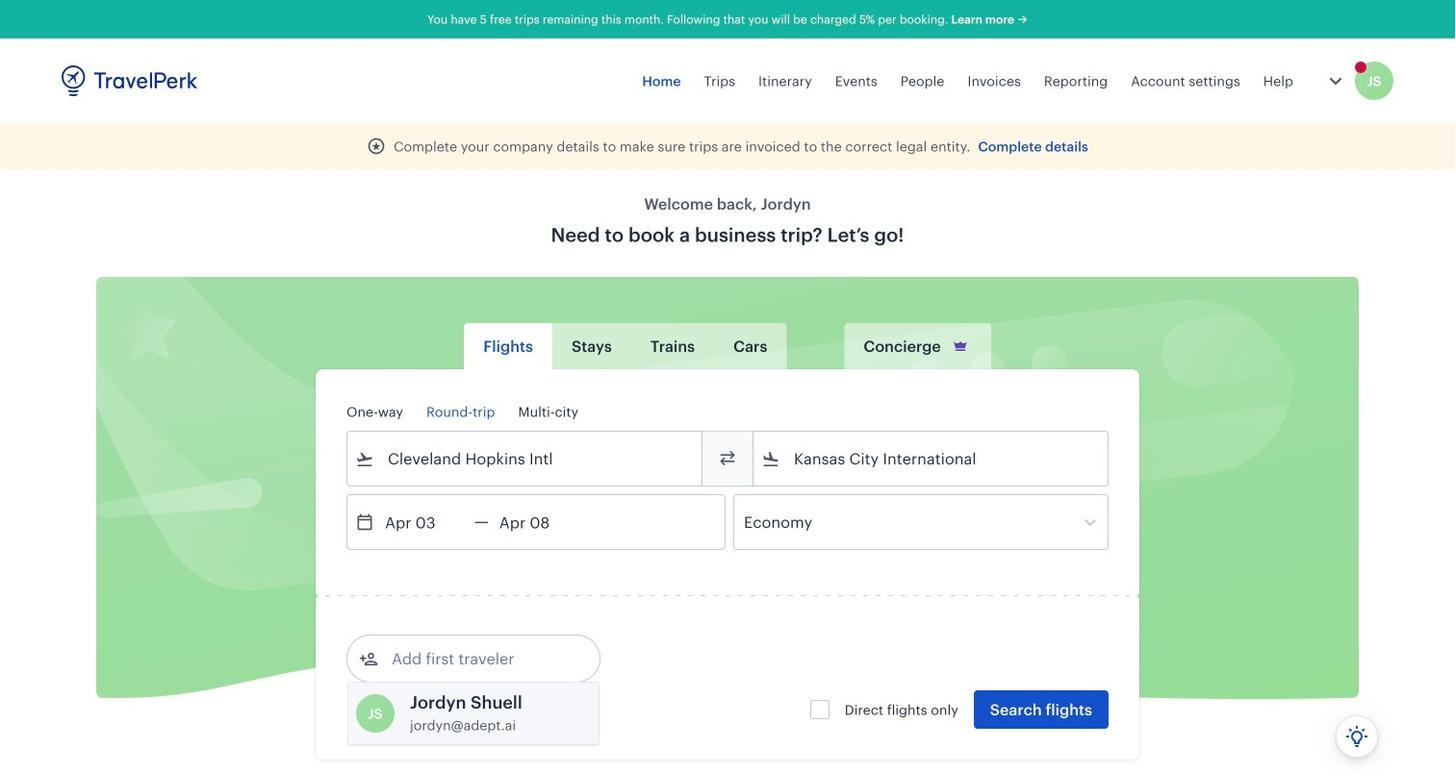 Task type: locate. For each thing, give the bounding box(es) containing it.
To search field
[[781, 444, 1083, 475]]

From search field
[[374, 444, 677, 475]]

Depart text field
[[374, 496, 475, 550]]



Task type: describe. For each thing, give the bounding box(es) containing it.
Return text field
[[489, 496, 589, 550]]

Add first traveler search field
[[378, 644, 578, 675]]



